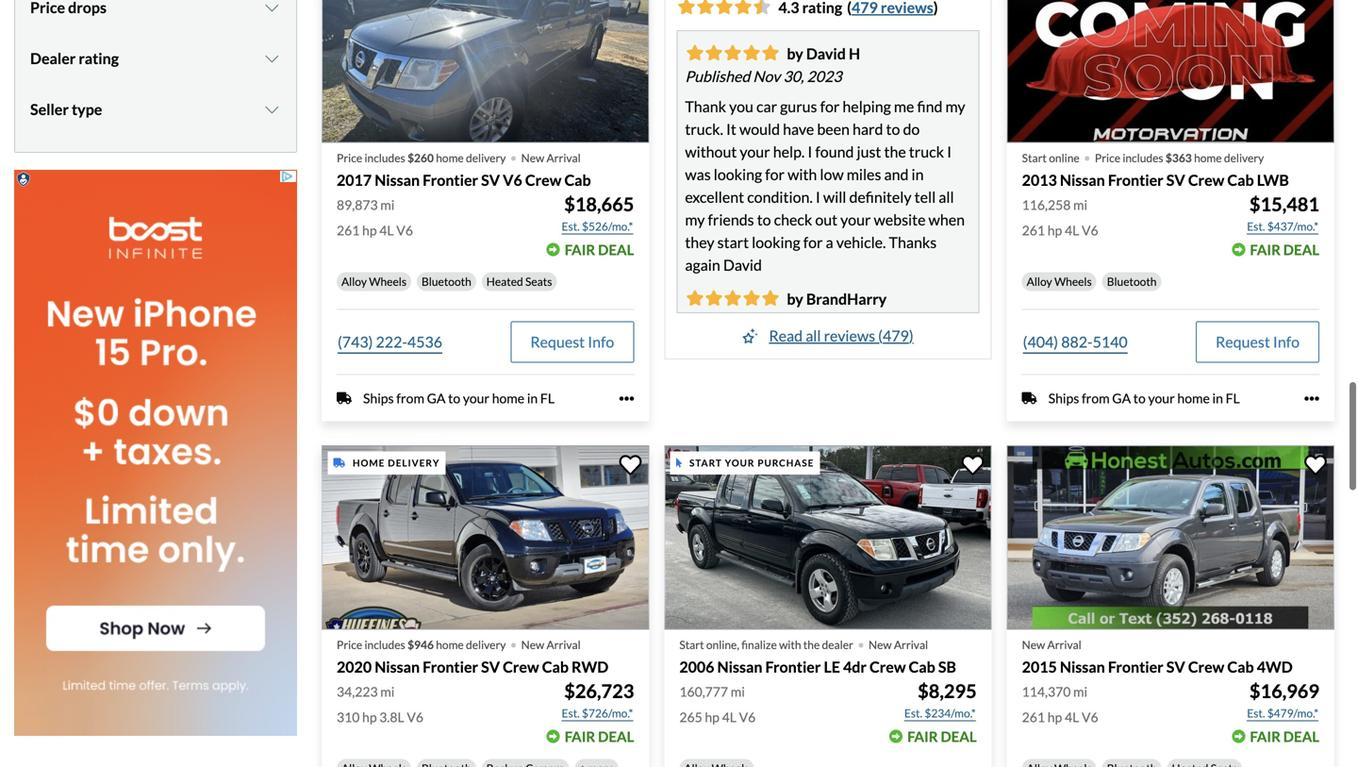 Task type: describe. For each thing, give the bounding box(es) containing it.
(
[[879, 326, 883, 345]]

dealer rating button
[[30, 35, 281, 82]]

261 for ·
[[1022, 222, 1045, 238]]

hp for ·
[[362, 709, 377, 725]]

new arrival 2015 nissan frontier sv crew cab 4wd
[[1022, 638, 1293, 676]]

3.8l
[[380, 709, 404, 725]]

nissan for $260
[[375, 171, 420, 189]]

est. $437/mo.* button
[[1247, 217, 1320, 236]]

me
[[894, 97, 915, 116]]

ships from ga to your home in fl for ·
[[363, 390, 555, 406]]

without
[[685, 143, 737, 161]]

cab inside price includes $260 home delivery · new arrival 2017 nissan frontier sv v6 crew cab
[[565, 171, 591, 189]]

find
[[918, 97, 943, 116]]

mi inside 89,873 mi 261 hp 4l v6
[[380, 197, 395, 213]]

deal for sv
[[1284, 728, 1320, 745]]

0 vertical spatial my
[[946, 97, 966, 116]]

start
[[718, 233, 749, 252]]

delivery inside start online · price includes $363 home delivery 2013 nissan frontier sv crew cab lwb
[[1225, 151, 1265, 164]]

includes inside start online · price includes $363 home delivery 2013 nissan frontier sv crew cab lwb
[[1123, 151, 1164, 164]]

check
[[774, 211, 813, 229]]

crew inside price includes $260 home delivery · new arrival 2017 nissan frontier sv v6 crew cab
[[525, 171, 562, 189]]

reviews
[[824, 326, 876, 345]]

excellent
[[685, 188, 745, 206]]

vehicle.
[[837, 233, 886, 252]]

frontier inside start online, finalize with the dealer · new arrival 2006 nissan frontier le 4dr crew cab sb
[[766, 658, 821, 676]]

$437/mo.*
[[1268, 219, 1319, 233]]

89,873 mi 261 hp 4l v6
[[337, 197, 413, 238]]

the inside thank you car gurus for helping me find my truck. it would have been hard to do without your help. i found just the truck i was looking for with low miles and in excellent condition. i will definitely tell all my friends to check out your website when they start looking for a vehicle.  thanks again   david
[[884, 143, 906, 161]]

dealer
[[822, 638, 854, 651]]

116,258 mi 261 hp 4l v6
[[1022, 197, 1099, 238]]

$946
[[408, 638, 434, 651]]

(743)
[[338, 333, 373, 351]]

includes for cab
[[365, 151, 405, 164]]

start online · price includes $363 home delivery 2013 nissan frontier sv crew cab lwb
[[1022, 139, 1290, 189]]

$18,665 est. $526/mo.*
[[562, 193, 634, 233]]

published inside by brandharry published nov 27, 2023
[[685, 312, 750, 331]]

price for cab
[[337, 151, 362, 164]]

delivery for rwd
[[466, 638, 506, 651]]

published inside by david h published nov 30, 2023
[[685, 67, 750, 86]]

by brandharry published nov 27, 2023
[[685, 290, 887, 331]]

$8,295
[[918, 680, 977, 703]]

30,
[[784, 67, 804, 86]]

479
[[883, 326, 909, 345]]

truck image for ·
[[1022, 391, 1038, 406]]

1 horizontal spatial i
[[816, 188, 821, 206]]

4l for $8,295
[[722, 709, 737, 725]]

night armor 2013 nissan frontier sv crew cab lwb pickup truck 4x2 5-speed automatic overdrive image
[[1007, 0, 1335, 143]]

v6 for $8,295
[[739, 709, 756, 725]]

h
[[849, 44, 861, 63]]

deal down $526/mo.*
[[598, 241, 634, 258]]

fair down est. $437/mo.* button
[[1251, 241, 1281, 258]]

fl for ·
[[541, 390, 555, 406]]

new inside 'new arrival 2015 nissan frontier sv crew cab 4wd'
[[1022, 638, 1046, 651]]

hp inside 116,258 mi 261 hp 4l v6
[[1048, 222, 1063, 238]]

request info button for $363
[[1196, 321, 1320, 363]]

sv inside 'new arrival 2015 nissan frontier sv crew cab 4wd'
[[1167, 658, 1186, 676]]

deal down $437/mo.*
[[1284, 241, 1320, 258]]

purchase
[[758, 457, 815, 469]]

(743) 222-4536 button
[[337, 321, 443, 363]]

(743) 222-4536
[[338, 333, 443, 351]]

crew inside 'new arrival 2015 nissan frontier sv crew cab 4wd'
[[1189, 658, 1225, 676]]

friends
[[708, 211, 754, 229]]

$8,295 est. $234/mo.*
[[905, 680, 977, 720]]

v6 for $15,481
[[1082, 222, 1099, 238]]

$363
[[1166, 151, 1192, 164]]

david inside by david h published nov 30, 2023
[[807, 44, 846, 63]]

est. inside $15,481 est. $437/mo.*
[[1247, 219, 1266, 233]]

will
[[824, 188, 847, 206]]

nov inside by david h published nov 30, 2023
[[753, 67, 781, 86]]

est. $726/mo.* button
[[561, 704, 634, 723]]

price for rwd
[[337, 638, 362, 651]]

home inside price includes $946 home delivery · new arrival 2020 nissan frontier sv crew cab rwd
[[436, 638, 464, 651]]

265
[[680, 709, 703, 725]]

fair deal for dealer
[[908, 728, 977, 745]]

v6 for $26,723
[[407, 709, 424, 725]]

was
[[685, 165, 711, 184]]

116,258
[[1022, 197, 1071, 213]]

hp inside 89,873 mi 261 hp 4l v6
[[362, 222, 377, 238]]

seller type button
[[30, 86, 281, 133]]

est. $234/mo.* button
[[904, 704, 977, 723]]

$26,723 est. $726/mo.*
[[562, 680, 634, 720]]

advertisement region
[[14, 170, 297, 736]]

gun metallic 2017 nissan frontier sv v6 crew cab pickup truck 4x2 5-speed automatic overdrive image
[[322, 0, 649, 143]]

fair down est. $526/mo.* button
[[565, 241, 596, 258]]

alloy for $260
[[342, 275, 367, 288]]

1 vertical spatial for
[[765, 165, 785, 184]]

est. for ·
[[562, 706, 580, 720]]

with inside thank you car gurus for helping me find my truck. it would have been hard to do without your help. i found just the truck i was looking for with low miles and in excellent condition. i will definitely tell all my friends to check out your website when they start looking for a vehicle.  thanks again   david
[[788, 165, 817, 184]]

home inside price includes $260 home delivery · new arrival 2017 nissan frontier sv v6 crew cab
[[436, 151, 464, 164]]

car
[[757, 97, 777, 116]]

been
[[817, 120, 850, 138]]

cab inside price includes $946 home delivery · new arrival 2020 nissan frontier sv crew cab rwd
[[542, 658, 569, 676]]

in for ·
[[1213, 390, 1224, 406]]

arrival inside price includes $946 home delivery · new arrival 2020 nissan frontier sv crew cab rwd
[[547, 638, 581, 651]]

ga for ·
[[1113, 390, 1131, 406]]

5140
[[1093, 333, 1128, 351]]

info for $363
[[1274, 333, 1300, 351]]

just
[[857, 143, 882, 161]]

seats
[[526, 275, 552, 288]]

2017
[[337, 171, 372, 189]]

arrival inside price includes $260 home delivery · new arrival 2017 nissan frontier sv v6 crew cab
[[547, 151, 581, 164]]

fair deal down est. $526/mo.* button
[[565, 241, 634, 258]]

882-
[[1062, 333, 1093, 351]]

)
[[909, 326, 914, 345]]

est. $479/mo.* button
[[1247, 704, 1320, 723]]

online
[[1049, 151, 1080, 164]]

$726/mo.*
[[582, 706, 633, 720]]

261 inside 114,370 mi 261 hp 4l v6
[[1022, 709, 1045, 725]]

heated
[[487, 275, 523, 288]]

type
[[72, 100, 102, 119]]

v6 for $18,665
[[397, 222, 413, 238]]

truck
[[909, 143, 944, 161]]

start online, finalize with the dealer · new arrival 2006 nissan frontier le 4dr crew cab sb
[[680, 626, 957, 676]]

a
[[826, 233, 834, 252]]

est. for sv
[[1247, 706, 1266, 720]]

cab inside start online · price includes $363 home delivery 2013 nissan frontier sv crew cab lwb
[[1228, 171, 1254, 189]]

bluetooth for $260
[[422, 275, 472, 288]]

again
[[685, 256, 721, 274]]

fair deal for ·
[[565, 728, 634, 745]]

· inside start online · price includes $363 home delivery 2013 nissan frontier sv crew cab lwb
[[1084, 139, 1091, 173]]

0 horizontal spatial my
[[685, 211, 705, 229]]

261 for $260
[[337, 222, 360, 238]]

would
[[740, 120, 780, 138]]

hp for sv
[[1048, 709, 1063, 725]]

34,223
[[337, 684, 378, 700]]

by david h published nov 30, 2023
[[685, 44, 861, 86]]

by for by david h
[[787, 44, 804, 63]]

low
[[820, 165, 844, 184]]

home
[[353, 457, 385, 469]]

it
[[726, 120, 737, 138]]

4536
[[408, 333, 443, 351]]

deal for dealer
[[941, 728, 977, 745]]

out
[[815, 211, 838, 229]]

miles
[[847, 165, 882, 184]]

bluetooth for ·
[[1107, 275, 1157, 288]]

they
[[685, 233, 715, 252]]

cab inside 'new arrival 2015 nissan frontier sv crew cab 4wd'
[[1228, 658, 1254, 676]]

fair for ·
[[565, 728, 596, 745]]

27,
[[784, 312, 804, 331]]

seller type
[[30, 100, 102, 119]]

ellipsis h image
[[619, 391, 634, 406]]

dealer rating
[[30, 49, 119, 68]]

89,873
[[337, 197, 378, 213]]

0 horizontal spatial all
[[806, 326, 821, 345]]

· inside price includes $946 home delivery · new arrival 2020 nissan frontier sv crew cab rwd
[[510, 626, 518, 660]]

4l for $15,481
[[1065, 222, 1080, 238]]

fl for $363
[[1226, 390, 1240, 406]]

114,370
[[1022, 684, 1071, 700]]

cab inside start online, finalize with the dealer · new arrival 2006 nissan frontier le 4dr crew cab sb
[[909, 658, 936, 676]]



Task type: vqa. For each thing, say whether or not it's contained in the screenshot.
Boulder, CO (28 mi away) in the right bottom of the page
no



Task type: locate. For each thing, give the bounding box(es) containing it.
new inside price includes $260 home delivery · new arrival 2017 nissan frontier sv v6 crew cab
[[521, 151, 545, 164]]

chevron down image for rating
[[263, 51, 281, 66]]

for up condition.
[[765, 165, 785, 184]]

by for by brandharry
[[787, 290, 804, 308]]

ships for ·
[[1049, 390, 1080, 406]]

includes left $363
[[1123, 151, 1164, 164]]

frontier inside 'new arrival 2015 nissan frontier sv crew cab 4wd'
[[1108, 658, 1164, 676]]

hp inside "160,777 mi 265 hp 4l v6"
[[705, 709, 720, 725]]

0 horizontal spatial alloy
[[342, 275, 367, 288]]

delivery up 'lwb'
[[1225, 151, 1265, 164]]

arrival up 'rwd'
[[547, 638, 581, 651]]

4l inside 116,258 mi 261 hp 4l v6
[[1065, 222, 1080, 238]]

the inside start online, finalize with the dealer · new arrival 2006 nissan frontier le 4dr crew cab sb
[[804, 638, 820, 651]]

delivery inside price includes $260 home delivery · new arrival 2017 nissan frontier sv v6 crew cab
[[466, 151, 506, 164]]

wheels for ·
[[1055, 275, 1092, 288]]

mi up 3.8l
[[380, 684, 395, 700]]

0 horizontal spatial wheels
[[369, 275, 407, 288]]

1 horizontal spatial fl
[[1226, 390, 1240, 406]]

condition.
[[747, 188, 813, 206]]

frontier for $946
[[423, 658, 478, 676]]

cab left sb
[[909, 658, 936, 676]]

fair deal down the est. $726/mo.* button on the bottom left
[[565, 728, 634, 745]]

261 inside 89,873 mi 261 hp 4l v6
[[337, 222, 360, 238]]

· inside start online, finalize with the dealer · new arrival 2006 nissan frontier le 4dr crew cab sb
[[857, 626, 865, 660]]

4l
[[380, 222, 394, 238], [1065, 222, 1080, 238], [722, 709, 737, 725], [1065, 709, 1080, 725]]

request
[[531, 333, 585, 351], [1216, 333, 1271, 351]]

for left "a"
[[804, 233, 823, 252]]

0 horizontal spatial request info
[[531, 333, 615, 351]]

mi inside 114,370 mi 261 hp 4l v6
[[1074, 684, 1088, 700]]

$234/mo.*
[[925, 706, 976, 720]]

1 alloy wheels from the left
[[342, 275, 407, 288]]

1 horizontal spatial from
[[1082, 390, 1110, 406]]

nissan for $946
[[375, 658, 420, 676]]

$16,969 est. $479/mo.*
[[1247, 680, 1320, 720]]

1 ships from the left
[[363, 390, 394, 406]]

1 wheels from the left
[[369, 275, 407, 288]]

0 horizontal spatial request info button
[[511, 321, 634, 363]]

1 nov from the top
[[753, 67, 781, 86]]

price inside start online · price includes $363 home delivery 2013 nissan frontier sv crew cab lwb
[[1095, 151, 1121, 164]]

with inside start online, finalize with the dealer · new arrival 2006 nissan frontier le 4dr crew cab sb
[[779, 638, 801, 651]]

truck image for $260
[[337, 391, 352, 406]]

3 chevron down image from the top
[[263, 102, 281, 117]]

deal down the $234/mo.*
[[941, 728, 977, 745]]

and
[[884, 165, 909, 184]]

1 horizontal spatial ships
[[1049, 390, 1080, 406]]

v6 inside 89,873 mi 261 hp 4l v6
[[397, 222, 413, 238]]

0 vertical spatial chevron down image
[[263, 0, 281, 15]]

2023 inside by david h published nov 30, 2023
[[807, 67, 842, 86]]

nissan inside 'new arrival 2015 nissan frontier sv crew cab 4wd'
[[1060, 658, 1106, 676]]

super black clearcoat 2006 nissan frontier le 4dr crew cab sb pickup truck rear-wheel drive 5-speed automatic overdrive image
[[665, 445, 992, 630]]

1 horizontal spatial my
[[946, 97, 966, 116]]

request for ·
[[531, 333, 585, 351]]

2 from from the left
[[1082, 390, 1110, 406]]

by up the 30,
[[787, 44, 804, 63]]

alloy for ·
[[1027, 275, 1053, 288]]

delivery inside price includes $946 home delivery · new arrival 2020 nissan frontier sv crew cab rwd
[[466, 638, 506, 651]]

2 2023 from the top
[[807, 312, 842, 331]]

1 horizontal spatial request info
[[1216, 333, 1300, 351]]

hp down 114,370
[[1048, 709, 1063, 725]]

wheels up (404) 882-5140
[[1055, 275, 1092, 288]]

start for finalize
[[680, 638, 704, 651]]

mi for ·
[[380, 684, 395, 700]]

from down 4536
[[397, 390, 425, 406]]

sv inside price includes $946 home delivery · new arrival 2020 nissan frontier sv crew cab rwd
[[481, 658, 500, 676]]

help.
[[773, 143, 805, 161]]

1 vertical spatial by
[[787, 290, 804, 308]]

start up 2013
[[1022, 151, 1047, 164]]

truck image
[[337, 391, 352, 406], [1022, 391, 1038, 406]]

info
[[588, 333, 615, 351], [1274, 333, 1300, 351]]

222-
[[376, 333, 408, 351]]

2 by from the top
[[787, 290, 804, 308]]

2 vertical spatial for
[[804, 233, 823, 252]]

1 horizontal spatial ga
[[1113, 390, 1131, 406]]

by inside by brandharry published nov 27, 2023
[[787, 290, 804, 308]]

with down help.
[[788, 165, 817, 184]]

fair for dealer
[[908, 728, 938, 745]]

includes left $260
[[365, 151, 405, 164]]

2 chevron down image from the top
[[263, 51, 281, 66]]

request info button down seats
[[511, 321, 634, 363]]

all right the 'tell'
[[939, 188, 954, 206]]

2 request info button from the left
[[1196, 321, 1320, 363]]

thank
[[685, 97, 727, 116]]

1 request info button from the left
[[511, 321, 634, 363]]

1 vertical spatial start
[[690, 457, 722, 469]]

start right mouse pointer image
[[690, 457, 722, 469]]

the
[[884, 143, 906, 161], [804, 638, 820, 651]]

1 vertical spatial the
[[804, 638, 820, 651]]

home inside start online · price includes $363 home delivery 2013 nissan frontier sv crew cab lwb
[[1195, 151, 1222, 164]]

ga down 5140
[[1113, 390, 1131, 406]]

for up the been
[[820, 97, 840, 116]]

$15,481
[[1250, 193, 1320, 216]]

2 published from the top
[[685, 312, 750, 331]]

crew left 'rwd'
[[503, 658, 539, 676]]

arrival
[[547, 151, 581, 164], [547, 638, 581, 651], [894, 638, 929, 651], [1048, 638, 1082, 651]]

261
[[337, 222, 360, 238], [1022, 222, 1045, 238], [1022, 709, 1045, 725]]

alloy wheels up (404) 882-5140
[[1027, 275, 1092, 288]]

ga for $260
[[427, 390, 446, 406]]

sv inside start online · price includes $363 home delivery 2013 nissan frontier sv crew cab lwb
[[1167, 171, 1186, 189]]

· right online
[[1084, 139, 1091, 173]]

includes inside price includes $946 home delivery · new arrival 2020 nissan frontier sv crew cab rwd
[[365, 638, 405, 651]]

ships for $260
[[363, 390, 394, 406]]

est. left the $234/mo.*
[[905, 706, 923, 720]]

mi for dealer
[[731, 684, 745, 700]]

mi for sv
[[1074, 684, 1088, 700]]

crew inside price includes $946 home delivery · new arrival 2020 nissan frontier sv crew cab rwd
[[503, 658, 539, 676]]

1 truck image from the left
[[337, 391, 352, 406]]

hp right 310
[[362, 709, 377, 725]]

hp right 265
[[705, 709, 720, 725]]

sv for $946
[[481, 658, 500, 676]]

hp for dealer
[[705, 709, 720, 725]]

2 horizontal spatial in
[[1213, 390, 1224, 406]]

includes
[[365, 151, 405, 164], [1123, 151, 1164, 164], [365, 638, 405, 651]]

est. inside $26,723 est. $726/mo.*
[[562, 706, 580, 720]]

from for $260
[[397, 390, 425, 406]]

1 horizontal spatial david
[[807, 44, 846, 63]]

crew up est. $526/mo.* button
[[525, 171, 562, 189]]

34,223 mi 310 hp 3.8l v6
[[337, 684, 424, 725]]

0 vertical spatial looking
[[714, 165, 763, 184]]

114,370 mi 261 hp 4l v6
[[1022, 684, 1099, 725]]

fair deal for sv
[[1251, 728, 1320, 745]]

1 horizontal spatial ships from ga to your home in fl
[[1049, 390, 1240, 406]]

chevron down image
[[263, 0, 281, 15], [263, 51, 281, 66], [263, 102, 281, 117]]

deal down $726/mo.*
[[598, 728, 634, 745]]

crew
[[525, 171, 562, 189], [1189, 171, 1225, 189], [503, 658, 539, 676], [870, 658, 906, 676], [1189, 658, 1225, 676]]

mi inside 116,258 mi 261 hp 4l v6
[[1074, 197, 1088, 213]]

start your purchase
[[690, 457, 815, 469]]

1 horizontal spatial all
[[939, 188, 954, 206]]

price inside price includes $946 home delivery · new arrival 2020 nissan frontier sv crew cab rwd
[[337, 638, 362, 651]]

my
[[946, 97, 966, 116], [685, 211, 705, 229]]

bluetooth up 5140
[[1107, 275, 1157, 288]]

hp down 89,873
[[362, 222, 377, 238]]

alloy wheels
[[342, 275, 407, 288], [1027, 275, 1092, 288]]

start for purchase
[[690, 457, 722, 469]]

request info for $363
[[1216, 333, 1300, 351]]

to
[[886, 120, 900, 138], [757, 211, 771, 229], [448, 390, 461, 406], [1134, 390, 1146, 406]]

truck.
[[685, 120, 724, 138]]

2 bluetooth from the left
[[1107, 275, 1157, 288]]

1 fl from the left
[[541, 390, 555, 406]]

in left ellipsis h icon
[[527, 390, 538, 406]]

0 vertical spatial with
[[788, 165, 817, 184]]

frontier inside start online · price includes $363 home delivery 2013 nissan frontier sv crew cab lwb
[[1108, 171, 1164, 189]]

cab left 'lwb'
[[1228, 171, 1254, 189]]

4l for $16,969
[[1065, 709, 1080, 725]]

request info button
[[511, 321, 634, 363], [1196, 321, 1320, 363]]

cab left 'rwd'
[[542, 658, 569, 676]]

2 request info from the left
[[1216, 333, 1300, 351]]

delivery right $946
[[466, 638, 506, 651]]

arrival inside 'new arrival 2015 nissan frontier sv crew cab 4wd'
[[1048, 638, 1082, 651]]

the left dealer
[[804, 638, 820, 651]]

sv for $260
[[481, 171, 500, 189]]

4l inside "160,777 mi 265 hp 4l v6"
[[722, 709, 737, 725]]

you
[[729, 97, 754, 116]]

nissan down online,
[[718, 658, 763, 676]]

1 vertical spatial my
[[685, 211, 705, 229]]

fair for sv
[[1251, 728, 1281, 745]]

home delivery
[[353, 457, 440, 469]]

in
[[912, 165, 924, 184], [527, 390, 538, 406], [1213, 390, 1224, 406]]

website
[[874, 211, 926, 229]]

$26,723
[[564, 680, 634, 703]]

fl left ellipsis h image
[[1226, 390, 1240, 406]]

request info for ·
[[531, 333, 615, 351]]

0 vertical spatial published
[[685, 67, 750, 86]]

david left the h
[[807, 44, 846, 63]]

(404) 882-5140
[[1023, 333, 1128, 351]]

0 vertical spatial for
[[820, 97, 840, 116]]

1 horizontal spatial the
[[884, 143, 906, 161]]

fair down the est. $726/mo.* button on the bottom left
[[565, 728, 596, 745]]

v6 inside 116,258 mi 261 hp 4l v6
[[1082, 222, 1099, 238]]

v6 inside "160,777 mi 265 hp 4l v6"
[[739, 709, 756, 725]]

1 horizontal spatial in
[[912, 165, 924, 184]]

1 vertical spatial chevron down image
[[263, 51, 281, 66]]

mi inside "160,777 mi 265 hp 4l v6"
[[731, 684, 745, 700]]

1 info from the left
[[588, 333, 615, 351]]

est. down $26,723
[[562, 706, 580, 720]]

0 horizontal spatial fl
[[541, 390, 555, 406]]

0 horizontal spatial ga
[[427, 390, 446, 406]]

2 alloy from the left
[[1027, 275, 1053, 288]]

0 horizontal spatial info
[[588, 333, 615, 351]]

nov inside by brandharry published nov 27, 2023
[[753, 312, 781, 331]]

magnetic black pearl 2020 nissan frontier sv crew cab rwd pickup truck 4x2 automatic image
[[322, 445, 649, 630]]

with
[[788, 165, 817, 184], [779, 638, 801, 651]]

1 by from the top
[[787, 44, 804, 63]]

when
[[929, 211, 965, 229]]

read all  reviews ( 479 )
[[769, 326, 914, 345]]

wheels for $260
[[369, 275, 407, 288]]

have
[[783, 120, 814, 138]]

2 ships from ga to your home in fl from the left
[[1049, 390, 1240, 406]]

published
[[685, 67, 750, 86], [685, 312, 750, 331]]

finalize
[[742, 638, 777, 651]]

hp inside 114,370 mi 261 hp 4l v6
[[1048, 709, 1063, 725]]

delivery
[[466, 151, 506, 164], [1225, 151, 1265, 164], [466, 638, 506, 651]]

mi right 160,777
[[731, 684, 745, 700]]

1 vertical spatial published
[[685, 312, 750, 331]]

start inside start online, finalize with the dealer · new arrival 2006 nissan frontier le 4dr crew cab sb
[[680, 638, 704, 651]]

includes left $946
[[365, 638, 405, 651]]

seller
[[30, 100, 69, 119]]

0 vertical spatial 2023
[[807, 67, 842, 86]]

v6 inside 114,370 mi 261 hp 4l v6
[[1082, 709, 1099, 725]]

request info button for ·
[[511, 321, 634, 363]]

0 horizontal spatial ships from ga to your home in fl
[[363, 390, 555, 406]]

price up 2020
[[337, 638, 362, 651]]

261 down 89,873
[[337, 222, 360, 238]]

mi right 114,370
[[1074, 684, 1088, 700]]

4l for $18,665
[[380, 222, 394, 238]]

nissan right 2015
[[1060, 658, 1106, 676]]

start for ·
[[1022, 151, 1047, 164]]

v6 inside 34,223 mi 310 hp 3.8l v6
[[407, 709, 424, 725]]

david
[[807, 44, 846, 63], [723, 256, 762, 274]]

· right $260
[[510, 139, 518, 173]]

crew inside start online, finalize with the dealer · new arrival 2006 nissan frontier le 4dr crew cab sb
[[870, 658, 906, 676]]

your
[[740, 143, 770, 161], [841, 211, 871, 229], [463, 390, 490, 406], [1149, 390, 1175, 406], [725, 457, 755, 469]]

cab up $18,665
[[565, 171, 591, 189]]

2023
[[807, 67, 842, 86], [807, 312, 842, 331]]

my up they
[[685, 211, 705, 229]]

frontier inside price includes $946 home delivery · new arrival 2020 nissan frontier sv crew cab rwd
[[423, 658, 478, 676]]

0 vertical spatial nov
[[753, 67, 781, 86]]

by inside by david h published nov 30, 2023
[[787, 44, 804, 63]]

for
[[820, 97, 840, 116], [765, 165, 785, 184], [804, 233, 823, 252]]

wheels
[[369, 275, 407, 288], [1055, 275, 1092, 288]]

1 request info from the left
[[531, 333, 615, 351]]

$16,969
[[1250, 680, 1320, 703]]

ships from ga to your home in fl
[[363, 390, 555, 406], [1049, 390, 1240, 406]]

$260
[[408, 151, 434, 164]]

2 info from the left
[[1274, 333, 1300, 351]]

mouse pointer image
[[676, 458, 682, 468]]

1 ships from ga to your home in fl from the left
[[363, 390, 555, 406]]

0 vertical spatial all
[[939, 188, 954, 206]]

frontier for $260
[[423, 171, 478, 189]]

looking up the excellent
[[714, 165, 763, 184]]

ships down (404) 882-5140 button
[[1049, 390, 1080, 406]]

hp down 116,258
[[1048, 222, 1063, 238]]

alloy up (404)
[[1027, 275, 1053, 288]]

by up 27,
[[787, 290, 804, 308]]

261 inside 116,258 mi 261 hp 4l v6
[[1022, 222, 1045, 238]]

0 horizontal spatial request
[[531, 333, 585, 351]]

2 horizontal spatial i
[[947, 143, 952, 161]]

1 horizontal spatial alloy
[[1027, 275, 1053, 288]]

2 vertical spatial chevron down image
[[263, 102, 281, 117]]

2 vertical spatial start
[[680, 638, 704, 651]]

fair deal down est. $437/mo.* button
[[1251, 241, 1320, 258]]

request info button up ellipsis h image
[[1196, 321, 1320, 363]]

261 down 114,370
[[1022, 709, 1045, 725]]

1 horizontal spatial request info button
[[1196, 321, 1320, 363]]

0 horizontal spatial ships
[[363, 390, 394, 406]]

from down 5140
[[1082, 390, 1110, 406]]

nissan inside price includes $260 home delivery · new arrival 2017 nissan frontier sv v6 crew cab
[[375, 171, 420, 189]]

online,
[[707, 638, 740, 651]]

mi
[[380, 197, 395, 213], [1074, 197, 1088, 213], [380, 684, 395, 700], [731, 684, 745, 700], [1074, 684, 1088, 700]]

0 horizontal spatial from
[[397, 390, 425, 406]]

1 vertical spatial all
[[806, 326, 821, 345]]

2023 right the 30,
[[807, 67, 842, 86]]

request info
[[531, 333, 615, 351], [1216, 333, 1300, 351]]

price includes $260 home delivery · new arrival 2017 nissan frontier sv v6 crew cab
[[337, 139, 591, 189]]

price includes $946 home delivery · new arrival 2020 nissan frontier sv crew cab rwd
[[337, 626, 609, 676]]

frontier inside price includes $260 home delivery · new arrival 2017 nissan frontier sv v6 crew cab
[[423, 171, 478, 189]]

in right and
[[912, 165, 924, 184]]

sv inside price includes $260 home delivery · new arrival 2017 nissan frontier sv v6 crew cab
[[481, 171, 500, 189]]

nissan inside price includes $946 home delivery · new arrival 2020 nissan frontier sv crew cab rwd
[[375, 658, 420, 676]]

i
[[808, 143, 813, 161], [947, 143, 952, 161], [816, 188, 821, 206]]

est. down $16,969
[[1247, 706, 1266, 720]]

2006
[[680, 658, 715, 676]]

i right the truck
[[947, 143, 952, 161]]

ships from ga to your home in fl down 4536
[[363, 390, 555, 406]]

est. down $15,481
[[1247, 219, 1266, 233]]

1 horizontal spatial wheels
[[1055, 275, 1092, 288]]

in left ellipsis h image
[[1213, 390, 1224, 406]]

stars image
[[743, 328, 758, 343]]

in inside thank you car gurus for helping me find my truck. it would have been hard to do without your help. i found just the truck i was looking for with low miles and in excellent condition. i will definitely tell all my friends to check out your website when they start looking for a vehicle.  thanks again   david
[[912, 165, 924, 184]]

160,777 mi 265 hp 4l v6
[[680, 684, 756, 725]]

sv for ·
[[1167, 171, 1186, 189]]

from for ·
[[1082, 390, 1110, 406]]

start up 2006
[[680, 638, 704, 651]]

v6 inside price includes $260 home delivery · new arrival 2017 nissan frontier sv v6 crew cab
[[503, 171, 523, 189]]

2 request from the left
[[1216, 333, 1271, 351]]

with right finalize
[[779, 638, 801, 651]]

v6 for $16,969
[[1082, 709, 1099, 725]]

lwb
[[1257, 171, 1290, 189]]

chevron down image for type
[[263, 102, 281, 117]]

2 wheels from the left
[[1055, 275, 1092, 288]]

definitely
[[850, 188, 912, 206]]

ships from ga to your home in fl down 5140
[[1049, 390, 1240, 406]]

price up 2017
[[337, 151, 362, 164]]

est. inside $18,665 est. $526/mo.*
[[562, 219, 580, 233]]

tell
[[915, 188, 936, 206]]

est. inside $8,295 est. $234/mo.*
[[905, 706, 923, 720]]

1 vertical spatial 2023
[[807, 312, 842, 331]]

$18,665
[[564, 193, 634, 216]]

1 vertical spatial david
[[723, 256, 762, 274]]

chevron down image inside dealer rating dropdown button
[[263, 51, 281, 66]]

0 vertical spatial david
[[807, 44, 846, 63]]

the up and
[[884, 143, 906, 161]]

rating
[[79, 49, 119, 68]]

deal down $479/mo.*
[[1284, 728, 1320, 745]]

· right dealer
[[857, 626, 865, 660]]

sb
[[939, 658, 957, 676]]

2 fl from the left
[[1226, 390, 1240, 406]]

1 horizontal spatial info
[[1274, 333, 1300, 351]]

1 horizontal spatial bluetooth
[[1107, 275, 1157, 288]]

2023 inside by brandharry published nov 27, 2023
[[807, 312, 842, 331]]

(404)
[[1023, 333, 1059, 351]]

request for $363
[[1216, 333, 1271, 351]]

price right online
[[1095, 151, 1121, 164]]

2020
[[337, 658, 372, 676]]

1 alloy from the left
[[342, 275, 367, 288]]

1 ga from the left
[[427, 390, 446, 406]]

1 horizontal spatial request
[[1216, 333, 1271, 351]]

1 bluetooth from the left
[[422, 275, 472, 288]]

ellipsis h image
[[1305, 391, 1320, 406]]

4l inside 114,370 mi 261 hp 4l v6
[[1065, 709, 1080, 725]]

0 horizontal spatial the
[[804, 638, 820, 651]]

start inside start online · price includes $363 home delivery 2013 nissan frontier sv crew cab lwb
[[1022, 151, 1047, 164]]

fair deal down est. $234/mo.* button
[[908, 728, 977, 745]]

night armor 2015 nissan frontier sv crew cab 4wd pickup truck four-wheel drive 5-speed automatic overdrive image
[[1007, 445, 1335, 630]]

chevron down image inside the seller type dropdown button
[[263, 102, 281, 117]]

fl left ellipsis h icon
[[541, 390, 555, 406]]

nissan for ·
[[1060, 171, 1106, 189]]

$526/mo.*
[[582, 219, 633, 233]]

ships down (743) 222-4536 button
[[363, 390, 394, 406]]

fair deal
[[565, 241, 634, 258], [1251, 241, 1320, 258], [565, 728, 634, 745], [908, 728, 977, 745], [1251, 728, 1320, 745]]

deal for ·
[[598, 728, 634, 745]]

0 horizontal spatial i
[[808, 143, 813, 161]]

1 horizontal spatial truck image
[[1022, 391, 1038, 406]]

mi inside 34,223 mi 310 hp 3.8l v6
[[380, 684, 395, 700]]

0 vertical spatial start
[[1022, 151, 1047, 164]]

1 chevron down image from the top
[[263, 0, 281, 15]]

est. for dealer
[[905, 706, 923, 720]]

0 horizontal spatial david
[[723, 256, 762, 274]]

truck image
[[333, 458, 345, 468]]

alloy wheels for $260
[[342, 275, 407, 288]]

price inside price includes $260 home delivery · new arrival 2017 nissan frontier sv v6 crew cab
[[337, 151, 362, 164]]

hp inside 34,223 mi 310 hp 3.8l v6
[[362, 709, 377, 725]]

0 horizontal spatial in
[[527, 390, 538, 406]]

0 horizontal spatial truck image
[[337, 391, 352, 406]]

0 horizontal spatial alloy wheels
[[342, 275, 407, 288]]

includes inside price includes $260 home delivery · new arrival 2017 nissan frontier sv v6 crew cab
[[365, 151, 405, 164]]

2 ga from the left
[[1113, 390, 1131, 406]]

crew left 4wd
[[1189, 658, 1225, 676]]

nissan inside start online, finalize with the dealer · new arrival 2006 nissan frontier le 4dr crew cab sb
[[718, 658, 763, 676]]

est. inside $16,969 est. $479/mo.*
[[1247, 706, 1266, 720]]

i left will
[[816, 188, 821, 206]]

arrival up 2015
[[1048, 638, 1082, 651]]

0 vertical spatial by
[[787, 44, 804, 63]]

delivery right $260
[[466, 151, 506, 164]]

· inside price includes $260 home delivery · new arrival 2017 nissan frontier sv v6 crew cab
[[510, 139, 518, 173]]

0 vertical spatial the
[[884, 143, 906, 161]]

2 ships from the left
[[1049, 390, 1080, 406]]

all
[[939, 188, 954, 206], [806, 326, 821, 345]]

crew inside start online · price includes $363 home delivery 2013 nissan frontier sv crew cab lwb
[[1189, 171, 1225, 189]]

nov left the 30,
[[753, 67, 781, 86]]

mi right 89,873
[[380, 197, 395, 213]]

est. down $18,665
[[562, 219, 580, 233]]

alloy wheels up (743) 222-4536
[[342, 275, 407, 288]]

1 request from the left
[[531, 333, 585, 351]]

arrival inside start online, finalize with the dealer · new arrival 2006 nissan frontier le 4dr crew cab sb
[[894, 638, 929, 651]]

cab left 4wd
[[1228, 658, 1254, 676]]

nissan down online
[[1060, 171, 1106, 189]]

delivery for cab
[[466, 151, 506, 164]]

read
[[769, 326, 803, 345]]

$479/mo.*
[[1268, 706, 1319, 720]]

crew down $363
[[1189, 171, 1225, 189]]

new inside price includes $946 home delivery · new arrival 2020 nissan frontier sv crew cab rwd
[[521, 638, 545, 651]]

david inside thank you car gurus for helping me find my truck. it would have been hard to do without your help. i found just the truck i was looking for with low miles and in excellent condition. i will definitely tell all my friends to check out your website when they start looking for a vehicle.  thanks again   david
[[723, 256, 762, 274]]

helping
[[843, 97, 891, 116]]

ships from ga to your home in fl for $363
[[1049, 390, 1240, 406]]

info for ·
[[588, 333, 615, 351]]

frontier for ·
[[1108, 171, 1164, 189]]

all inside thank you car gurus for helping me find my truck. it would have been hard to do without your help. i found just the truck i was looking for with low miles and in excellent condition. i will definitely tell all my friends to check out your website when they start looking for a vehicle.  thanks again   david
[[939, 188, 954, 206]]

in for $260
[[527, 390, 538, 406]]

0 horizontal spatial bluetooth
[[422, 275, 472, 288]]

261 down 116,258
[[1022, 222, 1045, 238]]

published up the thank
[[685, 67, 750, 86]]

all right 27,
[[806, 326, 821, 345]]

1 published from the top
[[685, 67, 750, 86]]

1 horizontal spatial alloy wheels
[[1027, 275, 1092, 288]]

4l inside 89,873 mi 261 hp 4l v6
[[380, 222, 394, 238]]

start
[[1022, 151, 1047, 164], [690, 457, 722, 469], [680, 638, 704, 651]]

1 vertical spatial looking
[[752, 233, 801, 252]]

1 vertical spatial with
[[779, 638, 801, 651]]

alloy wheels for ·
[[1027, 275, 1092, 288]]

new inside start online, finalize with the dealer · new arrival 2006 nissan frontier le 4dr crew cab sb
[[869, 638, 892, 651]]

rwd
[[572, 658, 609, 676]]

4dr
[[843, 658, 867, 676]]

2 truck image from the left
[[1022, 391, 1038, 406]]

ga down 4536
[[427, 390, 446, 406]]

v6
[[503, 171, 523, 189], [397, 222, 413, 238], [1082, 222, 1099, 238], [407, 709, 424, 725], [739, 709, 756, 725], [1082, 709, 1099, 725]]

bluetooth left heated
[[422, 275, 472, 288]]

2 alloy wheels from the left
[[1027, 275, 1092, 288]]

2 nov from the top
[[753, 312, 781, 331]]

includes for rwd
[[365, 638, 405, 651]]

looking down the check
[[752, 233, 801, 252]]

nissan inside start online · price includes $363 home delivery 2013 nissan frontier sv crew cab lwb
[[1060, 171, 1106, 189]]

1 vertical spatial nov
[[753, 312, 781, 331]]

1 from from the left
[[397, 390, 425, 406]]

2023 right 27,
[[807, 312, 842, 331]]

truck image down (404)
[[1022, 391, 1038, 406]]

1 2023 from the top
[[807, 67, 842, 86]]



